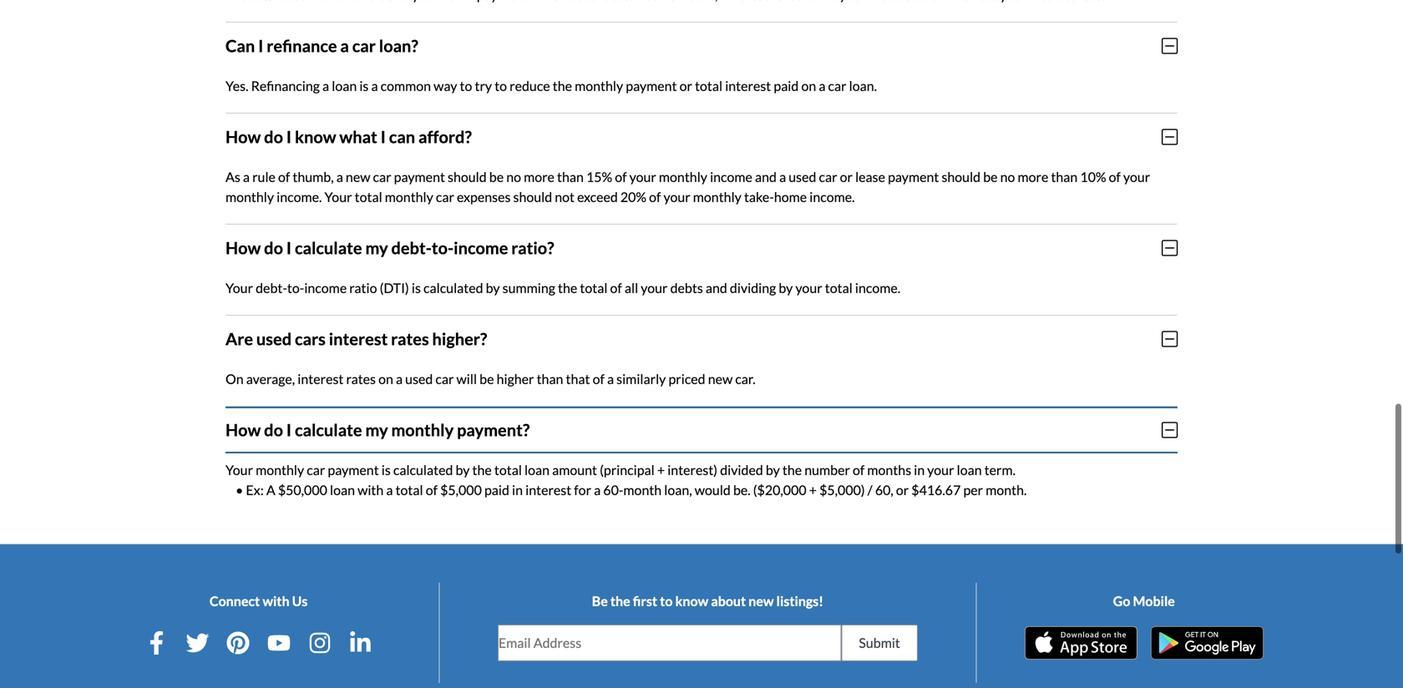 Task type: locate. For each thing, give the bounding box(es) containing it.
loan down the can i refinance a car loan?
[[332, 78, 357, 94]]

and inside the as a rule of thumb, a new car payment should be no more than 15% of your monthly income and a used car or lease payment should be no more than 10% of your monthly income. your total monthly car expenses should not exceed 20% of your monthly take-home income.
[[755, 169, 777, 185]]

my
[[365, 238, 388, 258], [365, 420, 388, 440]]

how down 'on'
[[226, 420, 261, 440]]

and right debts
[[706, 280, 727, 296]]

to- inside "dropdown button"
[[432, 238, 454, 258]]

2 calculate from the top
[[295, 420, 362, 440]]

1 vertical spatial with
[[263, 593, 289, 609]]

2 minus square image from the top
[[1162, 239, 1178, 257]]

us
[[292, 593, 308, 609]]

what
[[339, 127, 377, 147]]

do down rule
[[264, 238, 283, 258]]

can i refinance a car loan? button
[[226, 22, 1178, 69]]

interest right cars
[[329, 329, 388, 349]]

the right reduce
[[553, 78, 572, 94]]

car inside the your monthly car payment is calculated by the total loan amount (principal + interest) divided by the number of months in your loan term. • ex: a $50,000 loan with a total of $5,000 paid in interest for a 60-month loan, would be. ($20,000 + $5,000) / 60, or $416.67 per month.
[[307, 462, 325, 478]]

1 horizontal spatial used
[[405, 371, 433, 387]]

amount
[[552, 462, 597, 478]]

afford?
[[418, 127, 472, 147]]

monthly inside the your monthly car payment is calculated by the total loan amount (principal + interest) divided by the number of months in your loan term. • ex: a $50,000 loan with a total of $5,000 paid in interest for a 60-month loan, would be. ($20,000 + $5,000) / 60, or $416.67 per month.
[[256, 462, 304, 478]]

yes. refinancing a loan is a common way to try to reduce the monthly payment or total interest paid on a car loan.
[[226, 78, 877, 94]]

monthly right reduce
[[575, 78, 623, 94]]

payment down how do i calculate my monthly payment? at the bottom of page
[[328, 462, 379, 478]]

used inside dropdown button
[[256, 329, 292, 349]]

common
[[381, 78, 431, 94]]

2 do from the top
[[264, 238, 283, 258]]

0 horizontal spatial is
[[359, 78, 369, 94]]

to
[[460, 78, 472, 94], [495, 78, 507, 94], [660, 593, 673, 609]]

my inside how do i calculate my debt-to-income ratio? "dropdown button"
[[365, 238, 388, 258]]

on
[[226, 371, 244, 387]]

expenses
[[457, 189, 511, 205]]

monthly up a
[[256, 462, 304, 478]]

payment
[[626, 78, 677, 94], [394, 169, 445, 185], [888, 169, 939, 185], [328, 462, 379, 478]]

your debt-to-income ratio (dti) is calculated by summing the total of all your debts and dividing by your total income.
[[226, 280, 900, 296]]

ex:
[[246, 482, 264, 498]]

0 vertical spatial do
[[264, 127, 283, 147]]

monthly left payment?
[[391, 420, 454, 440]]

0 vertical spatial is
[[359, 78, 369, 94]]

more
[[524, 169, 555, 185], [1018, 169, 1048, 185]]

1 no from the left
[[506, 169, 521, 185]]

1 horizontal spatial on
[[801, 78, 816, 94]]

2 vertical spatial income
[[304, 280, 347, 296]]

2 horizontal spatial used
[[789, 169, 816, 185]]

do up rule
[[264, 127, 283, 147]]

of
[[278, 169, 290, 185], [615, 169, 627, 185], [1109, 169, 1121, 185], [649, 189, 661, 205], [610, 280, 622, 296], [593, 371, 605, 387], [853, 462, 865, 478], [426, 482, 438, 498]]

your inside the your monthly car payment is calculated by the total loan amount (principal + interest) divided by the number of months in your loan term. • ex: a $50,000 loan with a total of $5,000 paid in interest for a 60-month loan, would be. ($20,000 + $5,000) / 60, or $416.67 per month.
[[927, 462, 954, 478]]

income inside the as a rule of thumb, a new car payment should be no more than 15% of your monthly income and a used car or lease payment should be no more than 10% of your monthly income. your total monthly car expenses should not exceed 20% of your monthly take-home income.
[[710, 169, 752, 185]]

1 vertical spatial used
[[256, 329, 292, 349]]

of left all
[[610, 280, 622, 296]]

your right all
[[641, 280, 668, 296]]

a up how do i calculate my monthly payment? at the bottom of page
[[396, 371, 403, 387]]

0 vertical spatial rates
[[391, 329, 429, 349]]

1 minus square image from the top
[[1162, 37, 1178, 55]]

0 horizontal spatial rates
[[346, 371, 376, 387]]

paid right $5,000
[[484, 482, 509, 498]]

i for debt-
[[286, 238, 292, 258]]

how inside "dropdown button"
[[226, 238, 261, 258]]

be
[[489, 169, 504, 185], [983, 169, 998, 185], [480, 371, 494, 387]]

be the first to know about new listings!
[[592, 593, 824, 609]]

1 horizontal spatial is
[[381, 462, 391, 478]]

your up •
[[226, 462, 253, 478]]

is down how do i calculate my monthly payment? at the bottom of page
[[381, 462, 391, 478]]

would
[[695, 482, 731, 498]]

i for i
[[286, 127, 292, 147]]

do down the average,
[[264, 420, 283, 440]]

1 vertical spatial how
[[226, 238, 261, 258]]

1 vertical spatial income
[[454, 238, 508, 258]]

used left the will
[[405, 371, 433, 387]]

2 how from the top
[[226, 238, 261, 258]]

income left "ratio"
[[304, 280, 347, 296]]

or
[[680, 78, 692, 94], [840, 169, 853, 185], [896, 482, 909, 498]]

per
[[963, 482, 983, 498]]

monthly up the how do i calculate my debt-to-income ratio?
[[385, 189, 433, 205]]

minus square image inside the are used cars interest rates higher? dropdown button
[[1162, 330, 1178, 348]]

0 horizontal spatial to-
[[287, 280, 304, 296]]

a up home
[[779, 169, 786, 185]]

2 vertical spatial new
[[749, 593, 774, 609]]

0 horizontal spatial income
[[304, 280, 347, 296]]

is right the (dti) at the left
[[412, 280, 421, 296]]

1 vertical spatial know
[[675, 593, 708, 609]]

know up thumb,
[[295, 127, 336, 147]]

and up "take-"
[[755, 169, 777, 185]]

how up as
[[226, 127, 261, 147]]

that
[[566, 371, 590, 387]]

+
[[657, 462, 665, 478], [809, 482, 817, 498]]

20%
[[620, 189, 646, 205]]

should
[[448, 169, 487, 185], [942, 169, 981, 185], [513, 189, 552, 205]]

1 vertical spatial your
[[226, 280, 253, 296]]

the right summing
[[558, 280, 577, 296]]

1 horizontal spatial paid
[[774, 78, 799, 94]]

car left "loan?"
[[352, 36, 376, 56]]

0 vertical spatial or
[[680, 78, 692, 94]]

do
[[264, 127, 283, 147], [264, 238, 283, 258], [264, 420, 283, 440]]

new
[[346, 169, 370, 185], [708, 371, 733, 387], [749, 593, 774, 609]]

0 horizontal spatial new
[[346, 169, 370, 185]]

0 horizontal spatial no
[[506, 169, 521, 185]]

0 vertical spatial and
[[755, 169, 777, 185]]

minus square image inside how do i calculate my debt-to-income ratio? "dropdown button"
[[1162, 239, 1178, 257]]

income down the 'expenses'
[[454, 238, 508, 258]]

connect
[[209, 593, 260, 609]]

1 horizontal spatial more
[[1018, 169, 1048, 185]]

more left 15%
[[524, 169, 555, 185]]

1 horizontal spatial and
[[755, 169, 777, 185]]

1 vertical spatial debt-
[[256, 280, 287, 296]]

can i refinance a car loan?
[[226, 36, 418, 56]]

2 horizontal spatial income
[[710, 169, 752, 185]]

of right 20%
[[649, 189, 661, 205]]

and
[[755, 169, 777, 185], [706, 280, 727, 296]]

monthly down rule
[[226, 189, 274, 205]]

1 horizontal spatial debt-
[[391, 238, 432, 258]]

calculate
[[295, 238, 362, 258], [295, 420, 362, 440]]

i inside how do i calculate my debt-to-income ratio? "dropdown button"
[[286, 238, 292, 258]]

2 my from the top
[[365, 420, 388, 440]]

total
[[695, 78, 723, 94], [355, 189, 382, 205], [580, 280, 608, 296], [825, 280, 853, 296], [494, 462, 522, 478], [396, 482, 423, 498]]

1 horizontal spatial to-
[[432, 238, 454, 258]]

calculated up higher?
[[423, 280, 483, 296]]

know left about
[[675, 593, 708, 609]]

car up '$50,000'
[[307, 462, 325, 478]]

2 vertical spatial is
[[381, 462, 391, 478]]

1 horizontal spatial rates
[[391, 329, 429, 349]]

2 horizontal spatial to
[[660, 593, 673, 609]]

your inside the your monthly car payment is calculated by the total loan amount (principal + interest) divided by the number of months in your loan term. • ex: a $50,000 loan with a total of $5,000 paid in interest for a 60-month loan, would be. ($20,000 + $5,000) / 60, or $416.67 per month.
[[226, 462, 253, 478]]

a right refinance
[[340, 36, 349, 56]]

payment?
[[457, 420, 530, 440]]

0 vertical spatial to-
[[432, 238, 454, 258]]

0 vertical spatial your
[[324, 189, 352, 205]]

rates
[[391, 329, 429, 349], [346, 371, 376, 387]]

new down what
[[346, 169, 370, 185]]

debt-
[[391, 238, 432, 258], [256, 280, 287, 296]]

used right are
[[256, 329, 292, 349]]

get it on google play image
[[1151, 626, 1263, 660]]

1 horizontal spatial in
[[914, 462, 925, 478]]

0 horizontal spatial paid
[[484, 482, 509, 498]]

2 vertical spatial or
[[896, 482, 909, 498]]

on
[[801, 78, 816, 94], [378, 371, 393, 387]]

how do i calculate my debt-to-income ratio? button
[[226, 225, 1178, 271]]

0 vertical spatial debt-
[[391, 238, 432, 258]]

car
[[352, 36, 376, 56], [828, 78, 847, 94], [373, 169, 391, 185], [819, 169, 837, 185], [436, 189, 454, 205], [435, 371, 454, 387], [307, 462, 325, 478]]

is for calculated
[[381, 462, 391, 478]]

calculate inside "dropdown button"
[[295, 238, 362, 258]]

1 vertical spatial calculated
[[393, 462, 453, 478]]

used up home
[[789, 169, 816, 185]]

interest down amount
[[525, 482, 571, 498]]

tab panel
[[226, 0, 1178, 544]]

go
[[1113, 593, 1130, 609]]

new right about
[[749, 593, 774, 609]]

1 vertical spatial on
[[378, 371, 393, 387]]

1 horizontal spatial new
[[708, 371, 733, 387]]

ratio?
[[511, 238, 554, 258]]

minus square image inside can i refinance a car loan? dropdown button
[[1162, 37, 1178, 55]]

0 horizontal spatial +
[[657, 462, 665, 478]]

1 horizontal spatial +
[[809, 482, 817, 498]]

0 vertical spatial used
[[789, 169, 816, 185]]

minus square image for can i refinance a car loan?
[[1162, 37, 1178, 55]]

car down can
[[373, 169, 391, 185]]

a right thumb,
[[336, 169, 343, 185]]

debt- inside "dropdown button"
[[391, 238, 432, 258]]

do for how do i calculate my monthly payment?
[[264, 420, 283, 440]]

1 vertical spatial and
[[706, 280, 727, 296]]

car left loan.
[[828, 78, 847, 94]]

mobile
[[1133, 593, 1175, 609]]

10%
[[1080, 169, 1106, 185]]

refinance
[[267, 36, 337, 56]]

1 vertical spatial calculate
[[295, 420, 362, 440]]

to-
[[432, 238, 454, 258], [287, 280, 304, 296]]

go mobile
[[1113, 593, 1175, 609]]

with
[[358, 482, 384, 498], [263, 593, 289, 609]]

i for monthly
[[286, 420, 292, 440]]

$416.67
[[911, 482, 961, 498]]

by
[[486, 280, 500, 296], [779, 280, 793, 296], [456, 462, 470, 478], [766, 462, 780, 478]]

on left loan.
[[801, 78, 816, 94]]

1 vertical spatial is
[[412, 280, 421, 296]]

1 my from the top
[[365, 238, 388, 258]]

minus square image for are used cars interest rates higher?
[[1162, 330, 1178, 348]]

to right the 'try'
[[495, 78, 507, 94]]

do for how do i calculate my debt-to-income ratio?
[[264, 238, 283, 258]]

$5,000)
[[819, 482, 865, 498]]

than up not
[[557, 169, 584, 185]]

1 horizontal spatial with
[[358, 482, 384, 498]]

calculated
[[423, 280, 483, 296], [393, 462, 453, 478]]

interest inside the are used cars interest rates higher? dropdown button
[[329, 329, 388, 349]]

interest down can i refinance a car loan? dropdown button in the top of the page
[[725, 78, 771, 94]]

minus square image
[[1162, 37, 1178, 55], [1162, 239, 1178, 257], [1162, 330, 1178, 348], [1162, 421, 1178, 439]]

on down are used cars interest rates higher?
[[378, 371, 393, 387]]

car left the will
[[435, 371, 454, 387]]

a
[[266, 482, 275, 498]]

1 horizontal spatial know
[[675, 593, 708, 609]]

1 vertical spatial do
[[264, 238, 283, 258]]

how down as
[[226, 238, 261, 258]]

2 vertical spatial how
[[226, 420, 261, 440]]

rates left higher?
[[391, 329, 429, 349]]

1 how from the top
[[226, 127, 261, 147]]

in up $416.67
[[914, 462, 925, 478]]

is inside the your monthly car payment is calculated by the total loan amount (principal + interest) divided by the number of months in your loan term. • ex: a $50,000 loan with a total of $5,000 paid in interest for a 60-month loan, would be. ($20,000 + $5,000) / 60, or $416.67 per month.
[[381, 462, 391, 478]]

calculate inside dropdown button
[[295, 420, 362, 440]]

+ up loan,
[[657, 462, 665, 478]]

the up ($20,000
[[782, 462, 802, 478]]

a right for
[[594, 482, 601, 498]]

home
[[774, 189, 807, 205]]

your up are
[[226, 280, 253, 296]]

new left car.
[[708, 371, 733, 387]]

no
[[506, 169, 521, 185], [1000, 169, 1015, 185]]

3 do from the top
[[264, 420, 283, 440]]

1 horizontal spatial income
[[454, 238, 508, 258]]

know
[[295, 127, 336, 147], [675, 593, 708, 609]]

is for a
[[359, 78, 369, 94]]

0 horizontal spatial in
[[512, 482, 523, 498]]

submit
[[859, 635, 900, 651]]

0 vertical spatial my
[[365, 238, 388, 258]]

0 vertical spatial how
[[226, 127, 261, 147]]

priced
[[669, 371, 705, 387]]

are used cars interest rates higher?
[[226, 329, 487, 349]]

15%
[[586, 169, 612, 185]]

calculate up "ratio"
[[295, 238, 362, 258]]

calculated inside the your monthly car payment is calculated by the total loan amount (principal + interest) divided by the number of months in your loan term. • ex: a $50,000 loan with a total of $5,000 paid in interest for a 60-month loan, would be. ($20,000 + $5,000) / 60, or $416.67 per month.
[[393, 462, 453, 478]]

4 minus square image from the top
[[1162, 421, 1178, 439]]

0 horizontal spatial on
[[378, 371, 393, 387]]

2 vertical spatial your
[[226, 462, 253, 478]]

linkedin image
[[349, 631, 372, 655]]

0 vertical spatial calculate
[[295, 238, 362, 258]]

0 vertical spatial new
[[346, 169, 370, 185]]

1 do from the top
[[264, 127, 283, 147]]

or right 60,
[[896, 482, 909, 498]]

0 vertical spatial on
[[801, 78, 816, 94]]

i inside the how do i calculate my monthly payment? dropdown button
[[286, 420, 292, 440]]

used
[[789, 169, 816, 185], [256, 329, 292, 349], [405, 371, 433, 387]]

your down thumb,
[[324, 189, 352, 205]]

0 vertical spatial know
[[295, 127, 336, 147]]

+ down "number"
[[809, 482, 817, 498]]

(dti)
[[380, 280, 409, 296]]

0 horizontal spatial more
[[524, 169, 555, 185]]

a left similarly
[[607, 371, 614, 387]]

your
[[324, 189, 352, 205], [226, 280, 253, 296], [226, 462, 253, 478]]

take-
[[744, 189, 774, 205]]

do inside "dropdown button"
[[264, 238, 283, 258]]

0 vertical spatial with
[[358, 482, 384, 498]]

how for how do i calculate my debt-to-income ratio?
[[226, 238, 261, 258]]

1 horizontal spatial should
[[513, 189, 552, 205]]

2 more from the left
[[1018, 169, 1048, 185]]

1 vertical spatial or
[[840, 169, 853, 185]]

in right $5,000
[[512, 482, 523, 498]]

on average, interest rates on a used car will be higher than that of a similarly priced new car.
[[226, 371, 756, 387]]

0 horizontal spatial used
[[256, 329, 292, 349]]

0 vertical spatial in
[[914, 462, 925, 478]]

to right 'first'
[[660, 593, 673, 609]]

my inside the how do i calculate my monthly payment? dropdown button
[[365, 420, 388, 440]]

i
[[258, 36, 263, 56], [286, 127, 292, 147], [381, 127, 386, 147], [286, 238, 292, 258], [286, 420, 292, 440]]

new inside the as a rule of thumb, a new car payment should be no more than 15% of your monthly income and a used car or lease payment should be no more than 10% of your monthly income. your total monthly car expenses should not exceed 20% of your monthly take-home income.
[[346, 169, 370, 185]]

try
[[475, 78, 492, 94]]

minus square image inside the how do i calculate my monthly payment? dropdown button
[[1162, 421, 1178, 439]]

1 horizontal spatial no
[[1000, 169, 1015, 185]]

1 horizontal spatial or
[[840, 169, 853, 185]]

1 vertical spatial rates
[[346, 371, 376, 387]]

0 horizontal spatial or
[[680, 78, 692, 94]]

higher?
[[432, 329, 487, 349]]

by up $5,000
[[456, 462, 470, 478]]

loan
[[332, 78, 357, 94], [525, 462, 550, 478], [957, 462, 982, 478], [330, 482, 355, 498]]

rates inside dropdown button
[[391, 329, 429, 349]]

2 vertical spatial do
[[264, 420, 283, 440]]

or left the lease
[[840, 169, 853, 185]]

2 horizontal spatial or
[[896, 482, 909, 498]]

1 vertical spatial +
[[809, 482, 817, 498]]

1 vertical spatial my
[[365, 420, 388, 440]]

0 vertical spatial income
[[710, 169, 752, 185]]

3 minus square image from the top
[[1162, 330, 1178, 348]]

3 how from the top
[[226, 420, 261, 440]]

of up $5,000)
[[853, 462, 865, 478]]

of right 15%
[[615, 169, 627, 185]]

1 calculate from the top
[[295, 238, 362, 258]]

your monthly car payment is calculated by the total loan amount (principal + interest) divided by the number of months in your loan term. • ex: a $50,000 loan with a total of $5,000 paid in interest for a 60-month loan, would be. ($20,000 + $5,000) / 60, or $416.67 per month.
[[226, 462, 1027, 498]]

income up "take-"
[[710, 169, 752, 185]]

0 vertical spatial +
[[657, 462, 665, 478]]

0 vertical spatial paid
[[774, 78, 799, 94]]

or down can i refinance a car loan? dropdown button in the top of the page
[[680, 78, 692, 94]]

paid inside the your monthly car payment is calculated by the total loan amount (principal + interest) divided by the number of months in your loan term. • ex: a $50,000 loan with a total of $5,000 paid in interest for a 60-month loan, would be. ($20,000 + $5,000) / 60, or $416.67 per month.
[[484, 482, 509, 498]]

calculate up '$50,000'
[[295, 420, 362, 440]]

2 horizontal spatial new
[[749, 593, 774, 609]]

more left 10%
[[1018, 169, 1048, 185]]

1 horizontal spatial to
[[495, 78, 507, 94]]

with down how do i calculate my monthly payment? at the bottom of page
[[358, 482, 384, 498]]

2 horizontal spatial should
[[942, 169, 981, 185]]

paid left loan.
[[774, 78, 799, 94]]

how
[[226, 127, 261, 147], [226, 238, 261, 258], [226, 420, 261, 440]]

by right dividing
[[779, 280, 793, 296]]

0 horizontal spatial know
[[295, 127, 336, 147]]

the right "be"
[[610, 593, 630, 609]]

minus square image for how do i calculate my debt-to-income ratio?
[[1162, 239, 1178, 257]]

first
[[633, 593, 657, 609]]

1 vertical spatial paid
[[484, 482, 509, 498]]



Task type: vqa. For each thing, say whether or not it's contained in the screenshot.
Alloy Wheels related to $24,468
no



Task type: describe. For each thing, give the bounding box(es) containing it.
loan up per
[[957, 462, 982, 478]]

the up $5,000
[[472, 462, 492, 478]]

loan right '$50,000'
[[330, 482, 355, 498]]

60-
[[603, 482, 623, 498]]

your right dividing
[[795, 280, 822, 296]]

payment down can
[[394, 169, 445, 185]]

cars
[[295, 329, 326, 349]]

all
[[625, 280, 638, 296]]

car left the lease
[[819, 169, 837, 185]]

summing
[[503, 280, 555, 296]]

yes.
[[226, 78, 248, 94]]

monthly left "take-"
[[693, 189, 742, 205]]

used inside the as a rule of thumb, a new car payment should be no more than 15% of your monthly income and a used car or lease payment should be no more than 10% of your monthly income. your total monthly car expenses should not exceed 20% of your monthly take-home income.
[[789, 169, 816, 185]]

debts
[[670, 280, 703, 296]]

$5,000
[[440, 482, 482, 498]]

how do i calculate my debt-to-income ratio?
[[226, 238, 554, 258]]

1 vertical spatial new
[[708, 371, 733, 387]]

thumb,
[[293, 169, 334, 185]]

your up 20%
[[629, 169, 656, 185]]

as a rule of thumb, a new car payment should be no more than 15% of your monthly income and a used car or lease payment should be no more than 10% of your monthly income. your total monthly car expenses should not exceed 20% of your monthly take-home income.
[[226, 169, 1150, 205]]

a inside dropdown button
[[340, 36, 349, 56]]

car.
[[735, 371, 756, 387]]

pinterest image
[[226, 631, 250, 655]]

new for a
[[346, 169, 370, 185]]

my for monthly
[[365, 420, 388, 440]]

$50,000
[[278, 482, 327, 498]]

payment right the lease
[[888, 169, 939, 185]]

way
[[434, 78, 457, 94]]

your inside the as a rule of thumb, a new car payment should be no more than 15% of your monthly income and a used car or lease payment should be no more than 10% of your monthly income. your total monthly car expenses should not exceed 20% of your monthly take-home income.
[[324, 189, 352, 205]]

than left "that"
[[537, 371, 563, 387]]

your for monthly
[[226, 462, 253, 478]]

do for how do i know what i can afford?
[[264, 127, 283, 147]]

twitter image
[[186, 631, 209, 655]]

car inside dropdown button
[[352, 36, 376, 56]]

total inside the as a rule of thumb, a new car payment should be no more than 15% of your monthly income and a used car or lease payment should be no more than 10% of your monthly income. your total monthly car expenses should not exceed 20% of your monthly take-home income.
[[355, 189, 382, 205]]

rule
[[252, 169, 276, 185]]

how for how do i calculate my monthly payment?
[[226, 420, 261, 440]]

refinancing
[[251, 78, 320, 94]]

car left the 'expenses'
[[436, 189, 454, 205]]

minus square image for how do i calculate my monthly payment?
[[1162, 421, 1178, 439]]

how do i calculate my monthly payment? button
[[226, 407, 1178, 453]]

2 no from the left
[[1000, 169, 1015, 185]]

calculate for monthly
[[295, 420, 362, 440]]

as
[[226, 169, 240, 185]]

listings!
[[776, 593, 824, 609]]

interest)
[[668, 462, 718, 478]]

0 horizontal spatial debt-
[[256, 280, 287, 296]]

are
[[226, 329, 253, 349]]

0 vertical spatial calculated
[[423, 280, 483, 296]]

how do i know what i can afford?
[[226, 127, 472, 147]]

your right 20%
[[664, 189, 690, 205]]

youtube image
[[267, 631, 291, 655]]

month.
[[986, 482, 1027, 498]]

similarly
[[616, 371, 666, 387]]

connect with us
[[209, 593, 308, 609]]

Email Address email field
[[499, 625, 841, 661]]

income inside "dropdown button"
[[454, 238, 508, 258]]

0 horizontal spatial to
[[460, 78, 472, 94]]

minus square image
[[1162, 128, 1178, 146]]

loan,
[[664, 482, 692, 498]]

loan.
[[849, 78, 877, 94]]

2 horizontal spatial is
[[412, 280, 421, 296]]

•
[[236, 482, 243, 498]]

submit button
[[841, 625, 918, 661]]

i inside can i refinance a car loan? dropdown button
[[258, 36, 263, 56]]

facebook image
[[145, 631, 168, 655]]

calculate for debt-
[[295, 238, 362, 258]]

reduce
[[510, 78, 550, 94]]

are used cars interest rates higher? button
[[226, 316, 1178, 362]]

about
[[711, 593, 746, 609]]

0 horizontal spatial should
[[448, 169, 487, 185]]

of right "that"
[[593, 371, 605, 387]]

months
[[867, 462, 911, 478]]

monthly down how do i know what i can afford? dropdown button
[[659, 169, 707, 185]]

1 vertical spatial in
[[512, 482, 523, 498]]

higher
[[497, 371, 534, 387]]

by left summing
[[486, 280, 500, 296]]

1 vertical spatial to-
[[287, 280, 304, 296]]

term.
[[984, 462, 1016, 478]]

how do i calculate my monthly payment?
[[226, 420, 530, 440]]

your for debt-
[[226, 280, 253, 296]]

new for about
[[749, 593, 774, 609]]

will
[[456, 371, 477, 387]]

or inside the your monthly car payment is calculated by the total loan amount (principal + interest) divided by the number of months in your loan term. • ex: a $50,000 loan with a total of $5,000 paid in interest for a 60-month loan, would be. ($20,000 + $5,000) / 60, or $416.67 per month.
[[896, 482, 909, 498]]

1 more from the left
[[524, 169, 555, 185]]

payment down can i refinance a car loan? dropdown button in the top of the page
[[626, 78, 677, 94]]

60,
[[875, 482, 893, 498]]

a right as
[[243, 169, 250, 185]]

monthly inside the how do i calculate my monthly payment? dropdown button
[[391, 420, 454, 440]]

loan left amount
[[525, 462, 550, 478]]

($20,000
[[753, 482, 806, 498]]

by up ($20,000
[[766, 462, 780, 478]]

than left 10%
[[1051, 169, 1078, 185]]

of left $5,000
[[426, 482, 438, 498]]

month
[[623, 482, 662, 498]]

of right rule
[[278, 169, 290, 185]]

not
[[555, 189, 575, 205]]

number
[[804, 462, 850, 478]]

can
[[226, 36, 255, 56]]

my for debt-
[[365, 238, 388, 258]]

be
[[592, 593, 608, 609]]

payment inside the your monthly car payment is calculated by the total loan amount (principal + interest) divided by the number of months in your loan term. • ex: a $50,000 loan with a total of $5,000 paid in interest for a 60-month loan, would be. ($20,000 + $5,000) / 60, or $416.67 per month.
[[328, 462, 379, 478]]

exceed
[[577, 189, 618, 205]]

dividing
[[730, 280, 776, 296]]

be.
[[733, 482, 751, 498]]

know inside dropdown button
[[295, 127, 336, 147]]

lease
[[855, 169, 885, 185]]

your right 10%
[[1123, 169, 1150, 185]]

how for how do i know what i can afford?
[[226, 127, 261, 147]]

0 horizontal spatial and
[[706, 280, 727, 296]]

2 vertical spatial used
[[405, 371, 433, 387]]

for
[[574, 482, 591, 498]]

a left common
[[371, 78, 378, 94]]

a left loan.
[[819, 78, 826, 94]]

interest inside the your monthly car payment is calculated by the total loan amount (principal + interest) divided by the number of months in your loan term. • ex: a $50,000 loan with a total of $5,000 paid in interest for a 60-month loan, would be. ($20,000 + $5,000) / 60, or $416.67 per month.
[[525, 482, 571, 498]]

with inside the your monthly car payment is calculated by the total loan amount (principal + interest) divided by the number of months in your loan term. • ex: a $50,000 loan with a total of $5,000 paid in interest for a 60-month loan, would be. ($20,000 + $5,000) / 60, or $416.67 per month.
[[358, 482, 384, 498]]

loan?
[[379, 36, 418, 56]]

of right 10%
[[1109, 169, 1121, 185]]

average,
[[246, 371, 295, 387]]

divided
[[720, 462, 763, 478]]

how do i know what i can afford? button
[[226, 113, 1178, 160]]

can
[[389, 127, 415, 147]]

ratio
[[349, 280, 377, 296]]

a down how do i calculate my monthly payment? at the bottom of page
[[386, 482, 393, 498]]

/
[[868, 482, 873, 498]]

0 horizontal spatial with
[[263, 593, 289, 609]]

tab panel containing can i refinance a car loan?
[[226, 0, 1178, 544]]

a down the can i refinance a car loan?
[[322, 78, 329, 94]]

(principal
[[600, 462, 655, 478]]

interest down cars
[[298, 371, 344, 387]]

or inside the as a rule of thumb, a new car payment should be no more than 15% of your monthly income and a used car or lease payment should be no more than 10% of your monthly income. your total monthly car expenses should not exceed 20% of your monthly take-home income.
[[840, 169, 853, 185]]

instagram image
[[308, 631, 331, 655]]

download on the app store image
[[1025, 626, 1137, 660]]



